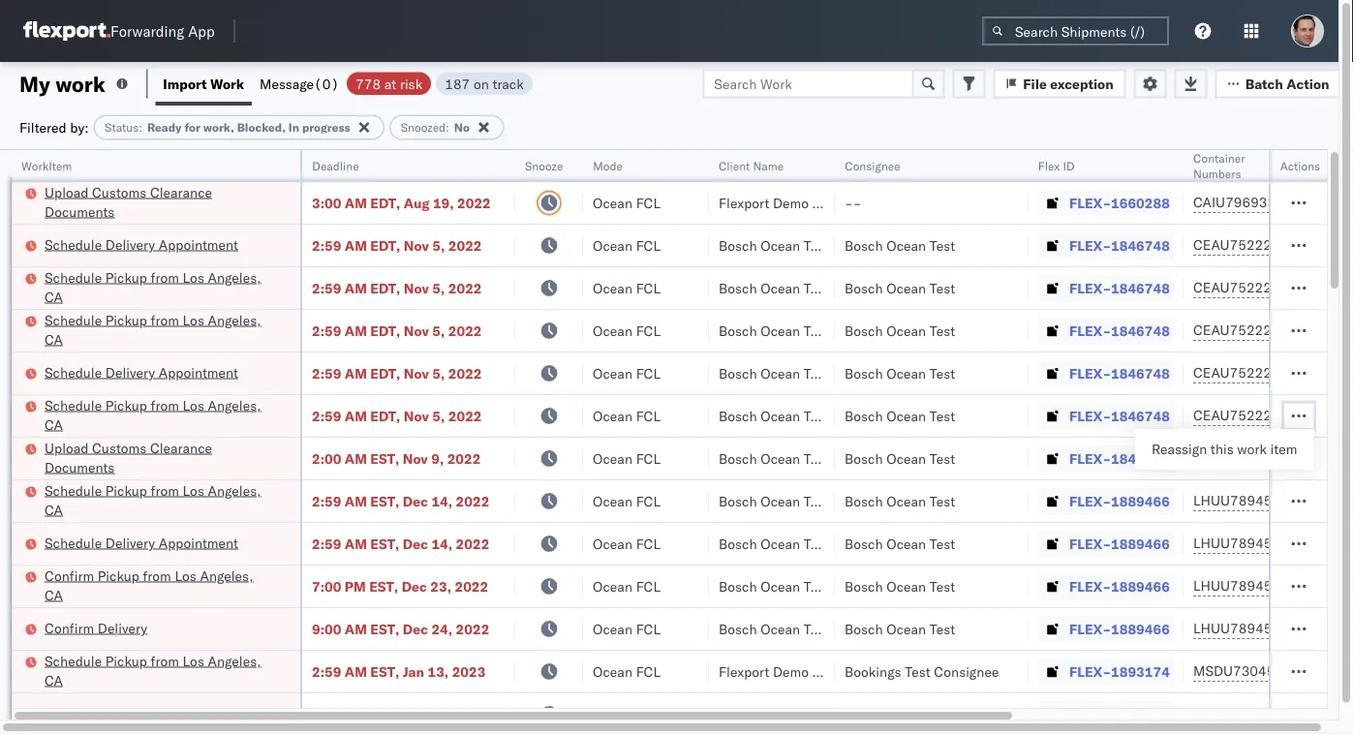 Task type: vqa. For each thing, say whether or not it's contained in the screenshot.


Task type: locate. For each thing, give the bounding box(es) containing it.
9:00
[[312, 621, 341, 637]]

0 vertical spatial 2023
[[452, 663, 486, 680]]

9 resize handle column header from the left
[[1304, 150, 1327, 734]]

4 abcd from the top
[[1320, 621, 1353, 637]]

abcd
[[1320, 493, 1353, 510], [1320, 535, 1353, 552], [1320, 578, 1353, 595], [1320, 621, 1353, 637]]

bosch ocean test
[[719, 237, 830, 254], [845, 237, 956, 254], [719, 280, 830, 296], [845, 280, 956, 296], [719, 322, 830, 339], [845, 322, 956, 339], [719, 365, 830, 382], [845, 365, 956, 382], [719, 407, 830, 424], [845, 407, 956, 424], [719, 450, 830, 467], [845, 450, 956, 467], [719, 493, 830, 510], [845, 493, 956, 510], [719, 535, 830, 552], [845, 535, 956, 552], [719, 578, 830, 595], [845, 578, 956, 595], [719, 621, 830, 637], [845, 621, 956, 637]]

1 horizontal spatial :
[[446, 120, 449, 135]]

am
[[345, 194, 367, 211], [345, 237, 367, 254], [345, 280, 367, 296], [345, 322, 367, 339], [345, 365, 367, 382], [345, 407, 367, 424], [345, 450, 367, 467], [345, 493, 367, 510], [345, 535, 367, 552], [345, 621, 367, 637], [345, 663, 367, 680]]

client name button
[[709, 154, 816, 173]]

ca inside confirm pickup from los angeles, ca
[[45, 587, 63, 604]]

23,
[[430, 578, 452, 595], [435, 706, 456, 723]]

test1
[[1320, 237, 1353, 254], [1320, 280, 1353, 296], [1320, 322, 1353, 339], [1320, 365, 1353, 382], [1320, 407, 1353, 424], [1320, 450, 1353, 467]]

5 edt, from the top
[[370, 365, 401, 382]]

1660288
[[1111, 194, 1170, 211]]

consignee up integration
[[813, 663, 878, 680]]

(0)
[[314, 75, 339, 92]]

los for fifth schedule pickup from los angeles, ca button
[[183, 653, 204, 669]]

resize handle column header for mode
[[686, 150, 709, 734]]

1 vertical spatial jan
[[410, 706, 432, 723]]

1 vertical spatial 2:59 am est, dec 14, 2022
[[312, 535, 490, 552]]

1 1846748 from the top
[[1111, 237, 1170, 254]]

778 at risk
[[356, 75, 423, 92]]

from for confirm pickup from los angeles, ca link
[[143, 567, 171, 584]]

0 vertical spatial upload
[[45, 184, 89, 201]]

pickup for 4th schedule pickup from los angeles, ca button from the top
[[105, 482, 147, 499]]

1 vertical spatial work
[[1238, 441, 1267, 458]]

confirm for confirm pickup from los angeles, ca
[[45, 567, 94, 584]]

schedule delivery appointment for 4th schedule delivery appointment button from the bottom of the page
[[45, 236, 238, 253]]

flexport demo consignee for bookings
[[719, 663, 878, 680]]

1 edt, from the top
[[370, 194, 401, 211]]

angeles, for fourth schedule pickup from los angeles, ca link from the bottom of the page
[[208, 311, 261, 328]]

confirm up 'confirm delivery'
[[45, 567, 94, 584]]

jan down 13,
[[410, 706, 432, 723]]

test1 for fourth schedule pickup from los angeles, ca link from the bottom of the page
[[1320, 322, 1353, 339]]

10 am from the top
[[345, 621, 367, 637]]

work
[[55, 70, 105, 97], [1238, 441, 1267, 458]]

file exception
[[1023, 75, 1114, 92]]

account
[[944, 706, 995, 723]]

est, up 2:59 am est, jan 13, 2023 on the bottom of page
[[370, 621, 399, 637]]

1 vertical spatial upload customs clearance documents
[[45, 439, 212, 476]]

work right this
[[1238, 441, 1267, 458]]

schedule delivery appointment for first schedule delivery appointment button from the bottom
[[45, 705, 238, 722]]

confirm pickup from los angeles, ca button
[[45, 566, 275, 607]]

2 flexport from the top
[[719, 663, 770, 680]]

lhuu7894563, uetu523
[[1194, 492, 1353, 509], [1194, 535, 1353, 552], [1194, 577, 1353, 594], [1194, 620, 1353, 637]]

pickup inside confirm pickup from los angeles, ca
[[98, 567, 139, 584]]

flex-1846748 for fifth schedule pickup from los angeles, ca link from the bottom of the page
[[1070, 280, 1170, 296]]

0 vertical spatial 14,
[[432, 493, 453, 510]]

schedule for 2nd schedule delivery appointment button
[[45, 364, 102, 381]]

1 flex- from the top
[[1070, 194, 1111, 211]]

fcl for fourth schedule pickup from los angeles, ca link from the bottom of the page
[[636, 322, 661, 339]]

est, for 1st schedule pickup from los angeles, ca link from the bottom
[[370, 663, 399, 680]]

est, left 9,
[[370, 450, 399, 467]]

in
[[289, 120, 299, 135]]

1 flexport demo consignee from the top
[[719, 194, 878, 211]]

demo left bookings
[[773, 663, 809, 680]]

8 fcl from the top
[[636, 493, 661, 510]]

1 schedule from the top
[[45, 236, 102, 253]]

est, down 9:00 am est, dec 24, 2022
[[370, 663, 399, 680]]

3 lhuu7894563, from the top
[[1194, 577, 1294, 594]]

from
[[151, 269, 179, 286], [151, 311, 179, 328], [151, 397, 179, 414], [151, 482, 179, 499], [143, 567, 171, 584], [151, 653, 179, 669]]

customs for 3:00 am edt, aug 19, 2022
[[92, 184, 147, 201]]

1 1889466 from the top
[[1111, 493, 1170, 510]]

1 vertical spatial pm
[[353, 706, 374, 723]]

est,
[[370, 450, 399, 467], [370, 493, 399, 510], [370, 535, 399, 552], [369, 578, 398, 595], [370, 621, 399, 637], [370, 663, 399, 680], [378, 706, 407, 723]]

1 vertical spatial 23,
[[435, 706, 456, 723]]

delivery
[[105, 236, 155, 253], [105, 364, 155, 381], [105, 534, 155, 551], [98, 620, 147, 637], [105, 705, 155, 722]]

integration
[[845, 706, 912, 723]]

1 vertical spatial maeu
[[1320, 706, 1353, 723]]

1 vertical spatial demo
[[773, 663, 809, 680]]

0 vertical spatial upload customs clearance documents link
[[45, 183, 275, 221]]

schedule pickup from los angeles, ca for fifth schedule pickup from los angeles, ca link from the bottom of the page
[[45, 269, 261, 305]]

6 1846748 from the top
[[1111, 450, 1170, 467]]

0 vertical spatial upload customs clearance documents button
[[45, 183, 275, 223]]

4 ocean fcl from the top
[[593, 322, 661, 339]]

6 flex-1846748 from the top
[[1070, 450, 1170, 467]]

1 schedule delivery appointment link from the top
[[45, 235, 238, 254]]

2:00 am est, nov 9, 2022
[[312, 450, 481, 467]]

1 upload customs clearance documents from the top
[[45, 184, 212, 220]]

3 schedule delivery appointment link from the top
[[45, 533, 238, 553]]

Search Shipments (/) text field
[[982, 16, 1169, 46]]

0 vertical spatial demo
[[773, 194, 809, 211]]

2 ceau7522281, from the top
[[1194, 279, 1293, 296]]

9 schedule from the top
[[45, 705, 102, 722]]

confirm inside button
[[45, 620, 94, 637]]

6 schedule from the top
[[45, 482, 102, 499]]

item
[[1271, 441, 1298, 458]]

3 am from the top
[[345, 280, 367, 296]]

ocean
[[593, 194, 633, 211], [593, 237, 633, 254], [761, 237, 800, 254], [887, 237, 926, 254], [593, 280, 633, 296], [761, 280, 800, 296], [887, 280, 926, 296], [593, 322, 633, 339], [761, 322, 800, 339], [887, 322, 926, 339], [593, 365, 633, 382], [761, 365, 800, 382], [887, 365, 926, 382], [593, 407, 633, 424], [761, 407, 800, 424], [887, 407, 926, 424], [593, 450, 633, 467], [761, 450, 800, 467], [887, 450, 926, 467], [593, 493, 633, 510], [761, 493, 800, 510], [887, 493, 926, 510], [593, 535, 633, 552], [761, 535, 800, 552], [887, 535, 926, 552], [593, 578, 633, 595], [761, 578, 800, 595], [887, 578, 926, 595], [593, 621, 633, 637], [761, 621, 800, 637], [887, 621, 926, 637], [593, 663, 633, 680], [593, 706, 633, 723]]

schedule delivery appointment for 2nd schedule delivery appointment button
[[45, 364, 238, 381]]

message
[[260, 75, 314, 92]]

est, down 2:59 am est, jan 13, 2023 on the bottom of page
[[378, 706, 407, 723]]

container numbers
[[1194, 151, 1245, 181]]

4 fcl from the top
[[636, 322, 661, 339]]

23, up '24,'
[[430, 578, 452, 595]]

5 ca from the top
[[45, 587, 63, 604]]

hlxu626
[[1297, 236, 1353, 253], [1297, 279, 1353, 296], [1297, 322, 1353, 339], [1297, 364, 1353, 381], [1297, 407, 1353, 424], [1297, 450, 1353, 466]]

nov
[[404, 237, 429, 254], [404, 280, 429, 296], [404, 322, 429, 339], [404, 365, 429, 382], [404, 407, 429, 424], [403, 450, 428, 467]]

maeu
[[1320, 663, 1353, 680], [1320, 706, 1353, 723]]

7 fcl from the top
[[636, 450, 661, 467]]

schedule for 3rd schedule delivery appointment button from the top of the page
[[45, 534, 102, 551]]

flexport. image
[[23, 21, 110, 41]]

2 am from the top
[[345, 237, 367, 254]]

11:30 pm est, jan 23, 2023
[[312, 706, 493, 723]]

from for 3rd schedule pickup from los angeles, ca link from the top of the page
[[151, 397, 179, 414]]

flex-1660288 button
[[1039, 189, 1174, 217], [1039, 189, 1174, 217]]

14, up the 7:00 pm est, dec 23, 2022
[[432, 535, 453, 552]]

caiu7969337
[[1194, 194, 1285, 211]]

est, down "2:00 am est, nov 9, 2022"
[[370, 493, 399, 510]]

1 vertical spatial confirm
[[45, 620, 94, 637]]

1 appointment from the top
[[159, 236, 238, 253]]

1 vertical spatial upload
[[45, 439, 89, 456]]

resize handle column header for consignee
[[1006, 150, 1029, 734]]

4 2:59 am edt, nov 5, 2022 from the top
[[312, 365, 482, 382]]

fcl
[[636, 194, 661, 211], [636, 237, 661, 254], [636, 280, 661, 296], [636, 322, 661, 339], [636, 365, 661, 382], [636, 407, 661, 424], [636, 450, 661, 467], [636, 493, 661, 510], [636, 535, 661, 552], [636, 578, 661, 595], [636, 621, 661, 637], [636, 663, 661, 680], [636, 706, 661, 723]]

0 vertical spatial upload customs clearance documents
[[45, 184, 212, 220]]

flex-2130387 button
[[1039, 701, 1174, 728], [1039, 701, 1174, 728]]

flex id
[[1039, 158, 1075, 173]]

batch
[[1246, 75, 1284, 92]]

pickup
[[105, 269, 147, 286], [105, 311, 147, 328], [105, 397, 147, 414], [105, 482, 147, 499], [98, 567, 139, 584], [105, 653, 147, 669]]

2 2:59 from the top
[[312, 280, 341, 296]]

pm right 11:30
[[353, 706, 374, 723]]

2:59 am est, dec 14, 2022 down "2:00 am est, nov 9, 2022"
[[312, 493, 490, 510]]

delivery inside button
[[98, 620, 147, 637]]

13 fcl from the top
[[636, 706, 661, 723]]

1 5, from the top
[[432, 237, 445, 254]]

angeles, for 1st schedule pickup from los angeles, ca link from the bottom
[[208, 653, 261, 669]]

delivery for 9:00 am est, dec 24, 2022
[[98, 620, 147, 637]]

7 resize handle column header from the left
[[1161, 150, 1184, 734]]

3 lhuu7894563, uetu523 from the top
[[1194, 577, 1353, 594]]

5 2:59 am edt, nov 5, 2022 from the top
[[312, 407, 482, 424]]

demo down the name
[[773, 194, 809, 211]]

2 edt, from the top
[[370, 237, 401, 254]]

los
[[183, 269, 204, 286], [183, 311, 204, 328], [183, 397, 204, 414], [183, 482, 204, 499], [175, 567, 197, 584], [183, 653, 204, 669]]

23, for 2022
[[430, 578, 452, 595]]

0 horizontal spatial :
[[139, 120, 142, 135]]

upload for 2:00 am est, nov 9, 2022
[[45, 439, 89, 456]]

0 vertical spatial 23,
[[430, 578, 452, 595]]

est, up the 7:00 pm est, dec 23, 2022
[[370, 535, 399, 552]]

flexport demo consignee
[[719, 194, 878, 211], [719, 663, 878, 680]]

flexport demo consignee up integration
[[719, 663, 878, 680]]

0 vertical spatial confirm
[[45, 567, 94, 584]]

2023 for 2:59 am est, jan 13, 2023
[[452, 663, 486, 680]]

customs
[[92, 184, 147, 201], [92, 439, 147, 456]]

778
[[356, 75, 381, 92]]

0 vertical spatial flexport demo consignee
[[719, 194, 878, 211]]

11 ocean fcl from the top
[[593, 621, 661, 637]]

1 vertical spatial 2023
[[459, 706, 493, 723]]

clearance for 2:00 am est, nov 9, 2022
[[150, 439, 212, 456]]

demo for -
[[773, 194, 809, 211]]

from for fifth schedule pickup from los angeles, ca link from the bottom of the page
[[151, 269, 179, 286]]

1 fcl from the top
[[636, 194, 661, 211]]

1 upload from the top
[[45, 184, 89, 201]]

0 vertical spatial pm
[[345, 578, 366, 595]]

1 vertical spatial flexport demo consignee
[[719, 663, 878, 680]]

confirm down confirm pickup from los angeles, ca on the bottom left of page
[[45, 620, 94, 637]]

consignee up account
[[934, 663, 999, 680]]

forwarding
[[110, 22, 184, 40]]

4 schedule pickup from los angeles, ca link from the top
[[45, 481, 275, 520]]

4 schedule delivery appointment link from the top
[[45, 704, 238, 723]]

est, up 9:00 am est, dec 24, 2022
[[369, 578, 398, 595]]

10 ocean fcl from the top
[[593, 578, 661, 595]]

1 upload customs clearance documents button from the top
[[45, 183, 275, 223]]

upload customs clearance documents button for 2:00 am est, nov 9, 2022
[[45, 438, 275, 479]]

flex-1846748 for upload customs clearance documents link associated with 2:00 am est, nov 9, 2022
[[1070, 450, 1170, 467]]

7 schedule from the top
[[45, 534, 102, 551]]

2 resize handle column header from the left
[[492, 150, 515, 734]]

: for status
[[139, 120, 142, 135]]

dec up the 7:00 pm est, dec 23, 2022
[[403, 535, 428, 552]]

los inside confirm pickup from los angeles, ca
[[175, 567, 197, 584]]

3 ocean fcl from the top
[[593, 280, 661, 296]]

2:59 for fifth schedule pickup from los angeles, ca button
[[312, 663, 341, 680]]

maeu right msdu7304509
[[1320, 663, 1353, 680]]

workitem
[[21, 158, 72, 173]]

pickup for 'confirm pickup from los angeles, ca' 'button'
[[98, 567, 139, 584]]

8 am from the top
[[345, 493, 367, 510]]

4 schedule delivery appointment button from the top
[[45, 704, 238, 725]]

maeu right gvcu5265864
[[1320, 706, 1353, 723]]

6 test1 from the top
[[1320, 450, 1353, 467]]

8 schedule from the top
[[45, 653, 102, 669]]

2 appointment from the top
[[159, 364, 238, 381]]

upload customs clearance documents link
[[45, 183, 275, 221], [45, 438, 275, 477]]

1 hlxu626 from the top
[[1297, 236, 1353, 253]]

resize handle column header for container numbers
[[1287, 150, 1310, 734]]

1 vertical spatial upload customs clearance documents button
[[45, 438, 275, 479]]

2:59 for third schedule pickup from los angeles, ca button from the top
[[312, 407, 341, 424]]

flex-
[[1070, 194, 1111, 211], [1070, 237, 1111, 254], [1070, 280, 1111, 296], [1070, 322, 1111, 339], [1070, 365, 1111, 382], [1070, 407, 1111, 424], [1070, 450, 1111, 467], [1070, 493, 1111, 510], [1070, 535, 1111, 552], [1070, 578, 1111, 595], [1070, 621, 1111, 637], [1070, 663, 1111, 680], [1070, 706, 1111, 723]]

appointment for schedule delivery appointment link corresponding to first schedule delivery appointment button from the bottom
[[159, 705, 238, 722]]

0 vertical spatial clearance
[[150, 184, 212, 201]]

0 vertical spatial maeu
[[1320, 663, 1353, 680]]

5 resize handle column header from the left
[[812, 150, 835, 734]]

documents for 3:00
[[45, 203, 115, 220]]

test1 for fifth schedule pickup from los angeles, ca link from the bottom of the page
[[1320, 280, 1353, 296]]

5 flex-1846748 from the top
[[1070, 407, 1170, 424]]

2:59 for 2nd schedule delivery appointment button
[[312, 365, 341, 382]]

3 hlxu626 from the top
[[1297, 322, 1353, 339]]

19,
[[433, 194, 454, 211]]

6 fcl from the top
[[636, 407, 661, 424]]

5 5, from the top
[[432, 407, 445, 424]]

2 upload customs clearance documents from the top
[[45, 439, 212, 476]]

0 vertical spatial jan
[[403, 663, 424, 680]]

from for fourth schedule pickup from los angeles, ca link from the bottom of the page
[[151, 311, 179, 328]]

ymlu
[[1320, 194, 1353, 211]]

hlxu626 for fifth schedule pickup from los angeles, ca link from the bottom of the page
[[1297, 279, 1353, 296]]

clearance
[[150, 184, 212, 201], [150, 439, 212, 456]]

1 vertical spatial documents
[[45, 459, 115, 476]]

flex-1889466 button
[[1039, 488, 1174, 515], [1039, 488, 1174, 515], [1039, 530, 1174, 558], [1039, 530, 1174, 558], [1039, 573, 1174, 600], [1039, 573, 1174, 600], [1039, 616, 1174, 643], [1039, 616, 1174, 643]]

2 schedule delivery appointment from the top
[[45, 364, 238, 381]]

confirm pickup from los angeles, ca
[[45, 567, 253, 604]]

5,
[[432, 237, 445, 254], [432, 280, 445, 296], [432, 322, 445, 339], [432, 365, 445, 382], [432, 407, 445, 424]]

1 vertical spatial customs
[[92, 439, 147, 456]]

4 schedule delivery appointment from the top
[[45, 705, 238, 722]]

est, for 4th schedule pickup from los angeles, ca link
[[370, 493, 399, 510]]

jan for 23,
[[410, 706, 432, 723]]

6 ceau7522281, from the top
[[1194, 450, 1293, 466]]

2:59 for 4th schedule pickup from los angeles, ca button from the top
[[312, 493, 341, 510]]

3 test1 from the top
[[1320, 322, 1353, 339]]

dec
[[403, 493, 428, 510], [403, 535, 428, 552], [402, 578, 427, 595], [403, 621, 428, 637]]

consignee down consignee button
[[813, 194, 878, 211]]

app
[[188, 22, 215, 40]]

2023 right 13,
[[452, 663, 486, 680]]

4 2:59 from the top
[[312, 365, 341, 382]]

pickup for fourth schedule pickup from los angeles, ca button from the bottom
[[105, 311, 147, 328]]

confirm inside confirm pickup from los angeles, ca
[[45, 567, 94, 584]]

consignee
[[845, 158, 901, 173], [813, 194, 878, 211], [813, 663, 878, 680], [934, 663, 999, 680]]

0 horizontal spatial work
[[55, 70, 105, 97]]

work up by:
[[55, 70, 105, 97]]

1 : from the left
[[139, 120, 142, 135]]

7:00 pm est, dec 23, 2022
[[312, 578, 489, 595]]

1 vertical spatial flexport
[[719, 663, 770, 680]]

3 ceau7522281, from the top
[[1194, 322, 1293, 339]]

test1 for upload customs clearance documents link associated with 2:00 am est, nov 9, 2022
[[1320, 450, 1353, 467]]

5 schedule from the top
[[45, 397, 102, 414]]

customs for 2:00 am est, nov 9, 2022
[[92, 439, 147, 456]]

1 vertical spatial 14,
[[432, 535, 453, 552]]

5 hlxu626 from the top
[[1297, 407, 1353, 424]]

dec up 9:00 am est, dec 24, 2022
[[402, 578, 427, 595]]

container
[[1194, 151, 1245, 165]]

resize handle column header
[[277, 150, 300, 734], [492, 150, 515, 734], [560, 150, 583, 734], [686, 150, 709, 734], [812, 150, 835, 734], [1006, 150, 1029, 734], [1161, 150, 1184, 734], [1287, 150, 1310, 734], [1304, 150, 1327, 734]]

schedule delivery appointment button
[[45, 235, 238, 256], [45, 363, 238, 384], [45, 533, 238, 555], [45, 704, 238, 725]]

2:59 am est, dec 14, 2022 up the 7:00 pm est, dec 23, 2022
[[312, 535, 490, 552]]

flexport demo consignee down the name
[[719, 194, 878, 211]]

2023 down 2:59 am est, jan 13, 2023 on the bottom of page
[[459, 706, 493, 723]]

1 vertical spatial clearance
[[150, 439, 212, 456]]

1 am from the top
[[345, 194, 367, 211]]

resize handle column header for workitem
[[277, 150, 300, 734]]

from inside confirm pickup from los angeles, ca
[[143, 567, 171, 584]]

0 vertical spatial 2:59 am est, dec 14, 2022
[[312, 493, 490, 510]]

2 2:59 am edt, nov 5, 2022 from the top
[[312, 280, 482, 296]]

fcl for upload customs clearance documents link associated with 2:00 am est, nov 9, 2022
[[636, 450, 661, 467]]

karl
[[1011, 706, 1036, 723]]

documents
[[45, 203, 115, 220], [45, 459, 115, 476]]

demo
[[773, 194, 809, 211], [773, 663, 809, 680]]

1 schedule pickup from los angeles, ca from the top
[[45, 269, 261, 305]]

schedule delivery appointment link for 4th schedule delivery appointment button from the bottom of the page
[[45, 235, 238, 254]]

0 vertical spatial documents
[[45, 203, 115, 220]]

23, down 13,
[[435, 706, 456, 723]]

angeles, inside confirm pickup from los angeles, ca
[[200, 567, 253, 584]]

hlxu626 for fourth schedule pickup from los angeles, ca link from the bottom of the page
[[1297, 322, 1353, 339]]

1 lhuu7894563, from the top
[[1194, 492, 1294, 509]]

3 1846748 from the top
[[1111, 322, 1170, 339]]

4 hlxu626 from the top
[[1297, 364, 1353, 381]]

: left no
[[446, 120, 449, 135]]

14, down 9,
[[432, 493, 453, 510]]

7:00
[[312, 578, 341, 595]]

5 am from the top
[[345, 365, 367, 382]]

: left ready
[[139, 120, 142, 135]]

2 flex- from the top
[[1070, 237, 1111, 254]]

ca
[[45, 288, 63, 305], [45, 331, 63, 348], [45, 416, 63, 433], [45, 501, 63, 518], [45, 587, 63, 604], [45, 672, 63, 689]]

flexport for --
[[719, 194, 770, 211]]

flex-1889466
[[1070, 493, 1170, 510], [1070, 535, 1170, 552], [1070, 578, 1170, 595], [1070, 621, 1170, 637]]

3 flex-1846748 from the top
[[1070, 322, 1170, 339]]

consignee inside button
[[845, 158, 901, 173]]

2 ceau7522281, hlxu626 from the top
[[1194, 279, 1353, 296]]

0 vertical spatial flexport
[[719, 194, 770, 211]]

-
[[845, 194, 853, 211], [853, 194, 862, 211], [999, 706, 1007, 723]]

1 customs from the top
[[92, 184, 147, 201]]

pm right 7:00 on the bottom left of the page
[[345, 578, 366, 595]]

0 vertical spatial customs
[[92, 184, 147, 201]]

1 horizontal spatial work
[[1238, 441, 1267, 458]]

fcl for 1st schedule pickup from los angeles, ca link from the bottom
[[636, 663, 661, 680]]

schedule for 4th schedule pickup from los angeles, ca button from the top
[[45, 482, 102, 499]]

1 vertical spatial upload customs clearance documents link
[[45, 438, 275, 477]]

2:59 for fourth schedule pickup from los angeles, ca button from the bottom
[[312, 322, 341, 339]]

pm for 11:30
[[353, 706, 374, 723]]

from for 4th schedule pickup from los angeles, ca link
[[151, 482, 179, 499]]

schedule pickup from los angeles, ca for 3rd schedule pickup from los angeles, ca link from the top of the page
[[45, 397, 261, 433]]

3 ceau7522281, hlxu626 from the top
[[1194, 322, 1353, 339]]

gvcu5265864
[[1194, 705, 1289, 722]]

consignee up --
[[845, 158, 901, 173]]

jan left 13,
[[403, 663, 424, 680]]



Task type: describe. For each thing, give the bounding box(es) containing it.
status
[[105, 120, 139, 135]]

10 flex- from the top
[[1070, 578, 1111, 595]]

6 ocean fcl from the top
[[593, 407, 661, 424]]

schedule delivery appointment link for 2nd schedule delivery appointment button
[[45, 363, 238, 382]]

12 flex- from the top
[[1070, 663, 1111, 680]]

workitem button
[[12, 154, 281, 173]]

2 lhuu7894563, uetu523 from the top
[[1194, 535, 1353, 552]]

mode button
[[583, 154, 690, 173]]

progress
[[302, 120, 350, 135]]

1 2:59 am edt, nov 5, 2022 from the top
[[312, 237, 482, 254]]

4 1846748 from the top
[[1111, 365, 1170, 382]]

upload customs clearance documents link for 2:00 am est, nov 9, 2022
[[45, 438, 275, 477]]

flexport demo consignee for -
[[719, 194, 878, 211]]

3 abcd from the top
[[1320, 578, 1353, 595]]

5 schedule pickup from los angeles, ca link from the top
[[45, 652, 275, 690]]

2130387
[[1111, 706, 1170, 723]]

12 ocean fcl from the top
[[593, 663, 661, 680]]

4 flex- from the top
[[1070, 322, 1111, 339]]

4 ca from the top
[[45, 501, 63, 518]]

6 ceau7522281, hlxu626 from the top
[[1194, 450, 1353, 466]]

appointment for schedule delivery appointment link related to 4th schedule delivery appointment button from the bottom of the page
[[159, 236, 238, 253]]

7 flex- from the top
[[1070, 450, 1111, 467]]

5 ceau7522281, from the top
[[1194, 407, 1293, 424]]

fcl for schedule delivery appointment link corresponding to first schedule delivery appointment button from the bottom
[[636, 706, 661, 723]]

4 edt, from the top
[[370, 322, 401, 339]]

mbl/m
[[1320, 158, 1353, 173]]

2 flex-1889466 from the top
[[1070, 535, 1170, 552]]

for
[[184, 120, 200, 135]]

mode
[[593, 158, 623, 173]]

hlxu626 for upload customs clearance documents link associated with 2:00 am est, nov 9, 2022
[[1297, 450, 1353, 466]]

resize handle column header for deadline
[[492, 150, 515, 734]]

appointment for schedule delivery appointment link corresponding to 3rd schedule delivery appointment button from the top of the page
[[159, 534, 238, 551]]

2:00
[[312, 450, 341, 467]]

numbers
[[1194, 166, 1242, 181]]

9:00 am est, dec 24, 2022
[[312, 621, 490, 637]]

23, for 2023
[[435, 706, 456, 723]]

est, for upload customs clearance documents link associated with 2:00 am est, nov 9, 2022
[[370, 450, 399, 467]]

delivery for 2:59 am est, dec 14, 2022
[[105, 534, 155, 551]]

8 ocean fcl from the top
[[593, 493, 661, 510]]

2023 for 11:30 pm est, jan 23, 2023
[[459, 706, 493, 723]]

3 1889466 from the top
[[1111, 578, 1170, 595]]

1 2:59 from the top
[[312, 237, 341, 254]]

1 2:59 am est, dec 14, 2022 from the top
[[312, 493, 490, 510]]

6 flex- from the top
[[1070, 407, 1111, 424]]

2 ca from the top
[[45, 331, 63, 348]]

1 schedule pickup from los angeles, ca link from the top
[[45, 268, 275, 307]]

deadline
[[312, 158, 359, 173]]

upload customs clearance documents for 3:00 am edt, aug 19, 2022
[[45, 184, 212, 220]]

2:59 am est, jan 13, 2023
[[312, 663, 486, 680]]

my work
[[19, 70, 105, 97]]

import work button
[[155, 62, 252, 106]]

los for 'confirm pickup from los angeles, ca' 'button'
[[175, 567, 197, 584]]

file
[[1023, 75, 1047, 92]]

1 schedule pickup from los angeles, ca button from the top
[[45, 268, 275, 309]]

upload customs clearance documents link for 3:00 am edt, aug 19, 2022
[[45, 183, 275, 221]]

6 am from the top
[[345, 407, 367, 424]]

2:59 am edt, nov 5, 2022 for fifth schedule pickup from los angeles, ca button from the bottom
[[312, 280, 482, 296]]

confirm pickup from los angeles, ca link
[[45, 566, 275, 605]]

5 ceau7522281, hlxu626 from the top
[[1194, 407, 1353, 424]]

snoozed
[[401, 120, 446, 135]]

deadline button
[[302, 154, 496, 173]]

4 1889466 from the top
[[1111, 621, 1170, 637]]

batch action button
[[1216, 69, 1342, 98]]

test1 for 3rd schedule pickup from los angeles, ca link from the top of the page
[[1320, 407, 1353, 424]]

demo for bookings
[[773, 663, 809, 680]]

1893174
[[1111, 663, 1170, 680]]

no
[[454, 120, 470, 135]]

action
[[1287, 75, 1330, 92]]

fcl for upload customs clearance documents link associated with 3:00 am edt, aug 19, 2022
[[636, 194, 661, 211]]

2 1846748 from the top
[[1111, 280, 1170, 296]]

appointment for 2nd schedule delivery appointment button's schedule delivery appointment link
[[159, 364, 238, 381]]

dec left '24,'
[[403, 621, 428, 637]]

schedule delivery appointment for 3rd schedule delivery appointment button from the top of the page
[[45, 534, 238, 551]]

schedule for fifth schedule pickup from los angeles, ca button
[[45, 653, 102, 669]]

1 test1 from the top
[[1320, 237, 1353, 254]]

11 flex- from the top
[[1070, 621, 1111, 637]]

4 ceau7522281, hlxu626 from the top
[[1194, 364, 1353, 381]]

3 edt, from the top
[[370, 280, 401, 296]]

flex
[[1039, 158, 1060, 173]]

3 ca from the top
[[45, 416, 63, 433]]

from for 1st schedule pickup from los angeles, ca link from the bottom
[[151, 653, 179, 669]]

3:00
[[312, 194, 341, 211]]

import
[[163, 75, 207, 92]]

flex-1846748 for 2nd schedule delivery appointment button's schedule delivery appointment link
[[1070, 365, 1170, 382]]

1 flex-1846748 from the top
[[1070, 237, 1170, 254]]

11 fcl from the top
[[636, 621, 661, 637]]

13 ocean fcl from the top
[[593, 706, 661, 723]]

: for snoozed
[[446, 120, 449, 135]]

schedule delivery appointment link for 3rd schedule delivery appointment button from the top of the page
[[45, 533, 238, 553]]

2 lhuu7894563, from the top
[[1194, 535, 1294, 552]]

4 lhuu7894563, from the top
[[1194, 620, 1294, 637]]

angeles, for fifth schedule pickup from los angeles, ca link from the bottom of the page
[[208, 269, 261, 286]]

ready
[[147, 120, 182, 135]]

reassign this work item
[[1152, 441, 1298, 458]]

3 flex-1889466 from the top
[[1070, 578, 1170, 595]]

11 am from the top
[[345, 663, 367, 680]]

4 ceau7522281, from the top
[[1194, 364, 1293, 381]]

est, for confirm pickup from los angeles, ca link
[[369, 578, 398, 595]]

2 14, from the top
[[432, 535, 453, 552]]

resize handle column header for client name
[[812, 150, 835, 734]]

1 uetu523 from the top
[[1297, 492, 1353, 509]]

2:59 for fifth schedule pickup from los angeles, ca button from the bottom
[[312, 280, 341, 296]]

confirm delivery
[[45, 620, 147, 637]]

client name
[[719, 158, 784, 173]]

4 flex-1889466 from the top
[[1070, 621, 1170, 637]]

filtered by:
[[19, 119, 89, 136]]

13 flex- from the top
[[1070, 706, 1111, 723]]

1 abcd from the top
[[1320, 493, 1353, 510]]

risk
[[400, 75, 423, 92]]

2:59 am edt, nov 5, 2022 for 2nd schedule delivery appointment button
[[312, 365, 482, 382]]

fcl for fifth schedule pickup from los angeles, ca link from the bottom of the page
[[636, 280, 661, 296]]

snooze
[[525, 158, 563, 173]]

lagerfeld
[[1039, 706, 1097, 723]]

3 resize handle column header from the left
[[560, 150, 583, 734]]

actions
[[1281, 158, 1321, 173]]

work,
[[203, 120, 234, 135]]

exception
[[1050, 75, 1114, 92]]

container numbers button
[[1184, 146, 1290, 181]]

2 abcd from the top
[[1320, 535, 1353, 552]]

this
[[1211, 441, 1234, 458]]

work
[[210, 75, 244, 92]]

7 am from the top
[[345, 450, 367, 467]]

flex-1846748 for 3rd schedule pickup from los angeles, ca link from the top of the page
[[1070, 407, 1170, 424]]

flex-1660288
[[1070, 194, 1170, 211]]

forwarding app
[[110, 22, 215, 40]]

hlxu626 for 3rd schedule pickup from los angeles, ca link from the top of the page
[[1297, 407, 1353, 424]]

by:
[[70, 119, 89, 136]]

confirm for confirm delivery
[[45, 620, 94, 637]]

4 uetu523 from the top
[[1297, 620, 1353, 637]]

filtered
[[19, 119, 67, 136]]

los for 4th schedule pickup from los angeles, ca button from the top
[[183, 482, 204, 499]]

1 lhuu7894563, uetu523 from the top
[[1194, 492, 1353, 509]]

Search Work text field
[[703, 69, 914, 98]]

batch action
[[1246, 75, 1330, 92]]

9 fcl from the top
[[636, 535, 661, 552]]

pickup for fifth schedule pickup from los angeles, ca button from the bottom
[[105, 269, 147, 286]]

9 flex- from the top
[[1070, 535, 1111, 552]]

5 schedule pickup from los angeles, ca button from the top
[[45, 652, 275, 692]]

9 ocean fcl from the top
[[593, 535, 661, 552]]

flex-2130387
[[1070, 706, 1170, 723]]

schedule for 4th schedule delivery appointment button from the bottom of the page
[[45, 236, 102, 253]]

2 uetu523 from the top
[[1297, 535, 1353, 552]]

0 vertical spatial work
[[55, 70, 105, 97]]

forwarding app link
[[23, 21, 215, 41]]

consignee button
[[835, 154, 1010, 173]]

schedule pickup from los angeles, ca for fourth schedule pickup from los angeles, ca link from the bottom of the page
[[45, 311, 261, 348]]

track
[[493, 75, 524, 92]]

11:30
[[312, 706, 350, 723]]

pm for 7:00
[[345, 578, 366, 595]]

6 edt, from the top
[[370, 407, 401, 424]]

confirm delivery link
[[45, 619, 147, 638]]

documents for 2:00
[[45, 459, 115, 476]]

--
[[845, 194, 862, 211]]

my
[[19, 70, 50, 97]]

2 1889466 from the top
[[1111, 535, 1170, 552]]

1 schedule delivery appointment button from the top
[[45, 235, 238, 256]]

schedule pickup from los angeles, ca for 1st schedule pickup from los angeles, ca link from the bottom
[[45, 653, 261, 689]]

13,
[[428, 663, 449, 680]]

3:00 am edt, aug 19, 2022
[[312, 194, 491, 211]]

2 fcl from the top
[[636, 237, 661, 254]]

pickup for third schedule pickup from los angeles, ca button from the top
[[105, 397, 147, 414]]

resize handle column header for flex id
[[1161, 150, 1184, 734]]

2 ocean fcl from the top
[[593, 237, 661, 254]]

blocked,
[[237, 120, 286, 135]]

clearance for 3:00 am edt, aug 19, 2022
[[150, 184, 212, 201]]

schedule pickup from los angeles, ca for 4th schedule pickup from los angeles, ca link
[[45, 482, 261, 518]]

3 flex- from the top
[[1070, 280, 1111, 296]]

2:59 am edt, nov 5, 2022 for third schedule pickup from los angeles, ca button from the top
[[312, 407, 482, 424]]

7 ocean fcl from the top
[[593, 450, 661, 467]]

at
[[384, 75, 396, 92]]

angeles, for 3rd schedule pickup from los angeles, ca link from the top of the page
[[208, 397, 261, 414]]

confirm delivery button
[[45, 619, 147, 640]]

187 on track
[[445, 75, 524, 92]]

schedule for first schedule delivery appointment button from the bottom
[[45, 705, 102, 722]]

9 am from the top
[[345, 535, 367, 552]]

dec down "2:00 am est, nov 9, 2022"
[[403, 493, 428, 510]]

24,
[[432, 621, 453, 637]]

flex id button
[[1029, 154, 1165, 173]]

2:59 am edt, nov 5, 2022 for fourth schedule pickup from los angeles, ca button from the bottom
[[312, 322, 482, 339]]

integration test account - karl lagerfeld
[[845, 706, 1097, 723]]

los for fifth schedule pickup from los angeles, ca button from the bottom
[[183, 269, 204, 286]]

id
[[1063, 158, 1075, 173]]

aug
[[404, 194, 430, 211]]

187
[[445, 75, 470, 92]]

bookings test consignee
[[845, 663, 999, 680]]

est, for schedule delivery appointment link corresponding to first schedule delivery appointment button from the bottom
[[378, 706, 407, 723]]

8 flex- from the top
[[1070, 493, 1111, 510]]

fcl for 4th schedule pickup from los angeles, ca link
[[636, 493, 661, 510]]

9,
[[431, 450, 444, 467]]

name
[[753, 158, 784, 173]]

2 schedule pickup from los angeles, ca button from the top
[[45, 311, 275, 351]]

client
[[719, 158, 750, 173]]

6 ca from the top
[[45, 672, 63, 689]]

7 2:59 from the top
[[312, 535, 341, 552]]

import work
[[163, 75, 244, 92]]

snoozed : no
[[401, 120, 470, 135]]

1 ca from the top
[[45, 288, 63, 305]]

status : ready for work, blocked, in progress
[[105, 120, 350, 135]]

delivery for 2:59 am edt, nov 5, 2022
[[105, 236, 155, 253]]

flex-1893174
[[1070, 663, 1170, 680]]

pickup for fifth schedule pickup from los angeles, ca button
[[105, 653, 147, 669]]

jan for 13,
[[403, 663, 424, 680]]

angeles, for confirm pickup from los angeles, ca link
[[200, 567, 253, 584]]

schedule delivery appointment link for first schedule delivery appointment button from the bottom
[[45, 704, 238, 723]]

los for third schedule pickup from los angeles, ca button from the top
[[183, 397, 204, 414]]

5 flex- from the top
[[1070, 365, 1111, 382]]

mbl/m button
[[1310, 154, 1353, 173]]

3 schedule pickup from los angeles, ca button from the top
[[45, 396, 275, 436]]

fcl for confirm pickup from los angeles, ca link
[[636, 578, 661, 595]]

flexport for bookings test consignee
[[719, 663, 770, 680]]

3 schedule pickup from los angeles, ca link from the top
[[45, 396, 275, 435]]

schedule for fourth schedule pickup from los angeles, ca button from the bottom
[[45, 311, 102, 328]]

4 schedule pickup from los angeles, ca button from the top
[[45, 481, 275, 522]]

4 test1 from the top
[[1320, 365, 1353, 382]]

upload for 3:00 am edt, aug 19, 2022
[[45, 184, 89, 201]]

flex-1846748 for fourth schedule pickup from los angeles, ca link from the bottom of the page
[[1070, 322, 1170, 339]]

fcl for 2nd schedule delivery appointment button's schedule delivery appointment link
[[636, 365, 661, 382]]

5 1846748 from the top
[[1111, 407, 1170, 424]]

on
[[474, 75, 489, 92]]

fcl for 3rd schedule pickup from los angeles, ca link from the top of the page
[[636, 407, 661, 424]]

2 schedule delivery appointment button from the top
[[45, 363, 238, 384]]



